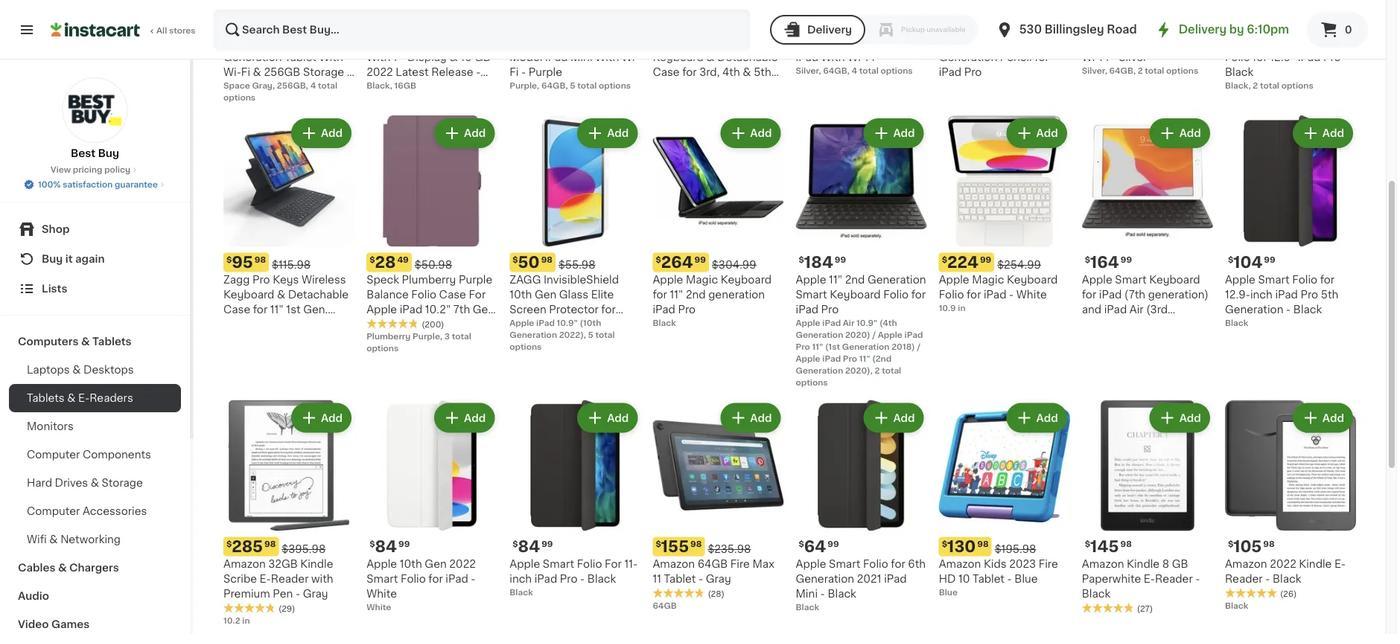 Task type: vqa. For each thing, say whether or not it's contained in the screenshot.
Tennis
no



Task type: locate. For each thing, give the bounding box(es) containing it.
1 vertical spatial gb
[[1172, 559, 1188, 570]]

add button for apple magic keyboard for 11" 2nd generation ipad pro
[[722, 120, 779, 147]]

1 horizontal spatial 10.2"
[[829, 38, 855, 48]]

1 reader from the left
[[271, 574, 309, 585]]

keyboard down '$354.99'
[[1293, 38, 1344, 48]]

- inside $ 130 98 $195.98 amazon kids 2023 fire hd 10 tablet - blue blue
[[1007, 574, 1012, 585]]

generation inside apple smart folio for 12.9-inch ipad pro 5th generation - black black
[[1225, 304, 1284, 315]]

plumberry purple, 3 total options
[[366, 333, 471, 353]]

0 horizontal spatial detachable
[[288, 290, 349, 300]]

7
[[433, 38, 439, 48]]

with down $755.98
[[319, 53, 343, 63]]

5 down $405.98 original price: $505.98 element
[[570, 82, 575, 90]]

air down (7th
[[1130, 304, 1144, 315]]

plumberry down 2019
[[366, 333, 411, 341]]

(200)
[[422, 321, 444, 329]]

2 2020 from the left
[[450, 319, 478, 330]]

delivery
[[1179, 24, 1227, 35], [807, 25, 852, 35]]

magic down 6:10pm
[[1258, 38, 1290, 48]]

for inside apple smart folio for 11- inch ipad pro - black black
[[605, 559, 622, 570]]

apple ipad 10.9" (10th generation 2022), 5 total options
[[510, 319, 615, 351]]

wifi & networking
[[27, 535, 121, 545]]

64gb down the $155.98 original price: $235.98 element
[[698, 559, 728, 570]]

instacart logo image
[[51, 21, 140, 39]]

1 vertical spatial latest
[[396, 67, 429, 78]]

0 horizontal spatial purple,
[[413, 333, 442, 341]]

3
[[444, 333, 450, 341]]

$45.98 original price: $65.98 element
[[366, 16, 498, 35]]

tablet right 11 on the left bottom of page
[[664, 574, 696, 585]]

1 vertical spatial 12.9"
[[714, 82, 739, 93]]

& left '16'
[[449, 53, 458, 63]]

fire inside $ 130 98 $195.98 amazon kids 2023 fire hd 10 tablet - blue blue
[[1039, 559, 1058, 570]]

apple inside 'apple ipad 10.9" (10th generation 2022), 5 total options'
[[510, 319, 534, 327]]

$28.49 original price: $50.98 element
[[366, 253, 498, 272]]

530 billingsley road button
[[996, 9, 1137, 51]]

0 horizontal spatial purple
[[459, 275, 492, 285]]

product group containing 105
[[1225, 400, 1356, 612]]

$ inside $ 130 98 $195.98 amazon kids 2023 fire hd 10 tablet - blue blue
[[942, 540, 947, 548]]

purple, down model
[[510, 82, 539, 90]]

98 inside "$ 95 98"
[[255, 256, 266, 264]]

best for best buy
[[71, 148, 95, 159]]

0 vertical spatial plumberry
[[402, 275, 456, 285]]

1 horizontal spatial black,
[[1225, 82, 1251, 90]]

purple
[[529, 67, 562, 78], [459, 275, 492, 285]]

add for amazon kindle 8 gb paperwhite e-reader - black
[[1179, 413, 1201, 424]]

1 vertical spatial 10th
[[400, 559, 422, 570]]

1 horizontal spatial gray
[[303, 589, 328, 599]]

keyboard inside the zagg pro keys wireless keyboard & detachable case for 11" 1st gen. 2018, 2nd gen. 2020 & 3rd gen. 2021 apple ipad pro - black
[[223, 290, 274, 300]]

$285.98 original price: $395.98 element
[[223, 538, 355, 557]]

generation down (1st
[[796, 367, 843, 375]]

detachable for 95
[[288, 290, 349, 300]]

space left gray,
[[223, 82, 250, 90]]

mini
[[571, 53, 593, 63], [796, 589, 818, 599]]

$ 95 98
[[226, 255, 266, 271]]

zagg pro keys wireless keyboard & detachable case for 11" 1st gen. 2018, 2nd gen. 2020 & 3rd gen. 2021 apple ipad pro - black
[[223, 275, 354, 360]]

98 right 285
[[264, 540, 276, 548]]

amazon inside $ 155 98 $235.98 amazon 64gb fire max 11 tablet - gray
[[653, 559, 695, 570]]

$304.99
[[712, 260, 756, 270]]

100%
[[38, 181, 61, 189]]

$ 84 99 for 10th
[[369, 539, 410, 555]]

gray down with
[[303, 589, 328, 599]]

gen. down 2018, on the left bottom
[[244, 334, 268, 345]]

12.9" inside zagg pro keys wireless keyboard & detachable case for 3rd, 4th & 5th generation 12.9" apple ipad pro - black
[[714, 82, 739, 93]]

zagg inside the zagg pro keys wireless keyboard & detachable case for 11" 1st gen. 2018, 2nd gen. 2020 & 3rd gen. 2021 apple ipad pro - black
[[223, 275, 250, 285]]

fire
[[411, 38, 431, 48], [730, 559, 750, 570], [1039, 559, 1058, 570]]

computers
[[18, 337, 79, 347]]

- inside "apple 64gb latest model ipad mini with wi- fi - purple purple, 64gb, 5 total options"
[[521, 67, 526, 78]]

storage up 256gb,
[[303, 67, 344, 78]]

50
[[518, 255, 540, 271]]

0 vertical spatial 2021
[[271, 334, 295, 345]]

- inside apple smart folio for 12.9-inch ipad pro 5th generation - black black
[[1286, 304, 1291, 315]]

fire inside "amazon fire 7 tablet with 7" display & 16 gb 2022 latest release - black"
[[411, 38, 431, 48]]

1 vertical spatial 5
[[588, 331, 593, 339]]

64gb, for 255
[[823, 67, 850, 75]]

2 $ 84 99 from the left
[[513, 539, 553, 555]]

video games link
[[9, 611, 181, 635]]

$ inside the $ 45 98
[[369, 19, 375, 27]]

2 84 from the left
[[518, 539, 540, 555]]

add button for zagg invisibleshield 10th gen glass elite screen protector for apple ipad
[[579, 120, 636, 147]]

8
[[1162, 559, 1169, 570]]

98 left $175.98 at right top
[[690, 19, 702, 27]]

2 vertical spatial air
[[843, 319, 855, 327]]

tablet up '16'
[[442, 38, 474, 48]]

for inside apple smart folio for 12.9-inch ipad pro 5th generation - black black
[[1320, 275, 1335, 285]]

10.9" down 256gb
[[294, 82, 320, 93]]

2 computer from the top
[[27, 506, 80, 517]]

$134.99
[[988, 23, 1030, 33]]

apple ipad air 5th generation tablet with wi-fi & 256gb storage - space gray - 10.9"
[[223, 38, 351, 93]]

64gb, down delivery button
[[823, 67, 850, 75]]

0 vertical spatial 12.9"
[[1270, 53, 1295, 63]]

- inside apple magic keyboard folio for 12.9" ipad pro - black black, 2 total options
[[1344, 53, 1348, 63]]

11" down "264" at the left of the page
[[670, 290, 683, 300]]

$ inside the $ 145 98
[[1085, 540, 1090, 548]]

2 black, from the left
[[1225, 82, 1251, 90]]

add for apple 11" 2nd generation smart keyboard folio for ipad pro
[[893, 129, 915, 139]]

10.2
[[223, 617, 240, 625]]

0 horizontal spatial 10.9"
[[294, 82, 320, 93]]

0 vertical spatial wireless
[[731, 38, 775, 48]]

space
[[223, 82, 250, 90], [223, 82, 257, 93]]

1 horizontal spatial 2nd
[[686, 290, 706, 300]]

best up the pricing on the top
[[71, 148, 95, 159]]

black
[[1225, 67, 1254, 78], [366, 82, 395, 93], [706, 97, 734, 108], [1293, 304, 1322, 315], [653, 319, 676, 327], [1225, 319, 1248, 327], [251, 349, 280, 360], [587, 574, 616, 585], [1273, 574, 1301, 585], [510, 589, 533, 597], [828, 589, 856, 599], [1082, 589, 1111, 599], [1225, 602, 1248, 611], [796, 604, 819, 612]]

total down $505.98
[[577, 82, 597, 90]]

2nd inside the zagg pro keys wireless keyboard & detachable case for 11" 1st gen. 2018, 2nd gen. 2020 & 3rd gen. 2021 apple ipad pro - black
[[254, 319, 274, 330]]

- inside $ 155 98 $235.98 amazon 64gb fire max 11 tablet - gray
[[699, 574, 703, 585]]

magic for 224
[[972, 275, 1004, 285]]

total down '(2nd'
[[882, 367, 901, 375]]

generation up gray,
[[223, 53, 282, 63]]

1 horizontal spatial 2021
[[857, 574, 881, 585]]

tablets inside "link"
[[27, 393, 65, 404]]

$405.98 original price: $505.98 element
[[510, 16, 641, 35]]

64gb down $335.98
[[857, 38, 888, 48]]

1 kindle from the left
[[300, 559, 333, 570]]

keys inside the zagg pro keys wireless keyboard & detachable case for 11" 1st gen. 2018, 2nd gen. 2020 & 3rd gen. 2021 apple ipad pro - black
[[273, 275, 299, 285]]

1 horizontal spatial delivery
[[1179, 24, 1227, 35]]

$55.98
[[559, 260, 596, 270]]

guarantee
[[115, 181, 158, 189]]

2 vertical spatial 2nd
[[254, 319, 274, 330]]

purple,
[[510, 82, 539, 90], [413, 333, 442, 341]]

gb right '16'
[[474, 53, 491, 63]]

98 for amazon kids 2023 fire hd 10 tablet - blue
[[977, 540, 989, 548]]

generation) down and
[[1082, 319, 1142, 330]]

wireless inside the zagg pro keys wireless keyboard & detachable case for 11" 1st gen. 2018, 2nd gen. 2020 & 3rd gen. 2021 apple ipad pro - black
[[302, 275, 346, 285]]

0 horizontal spatial delivery
[[807, 25, 852, 35]]

Search field
[[214, 10, 749, 49]]

$454.99
[[1141, 23, 1186, 33]]

fire right 2023
[[1039, 559, 1058, 570]]

$ inside $ 184 99
[[799, 256, 804, 264]]

product group containing 28
[[366, 116, 498, 355]]

tablets down laptops on the left of page
[[27, 393, 65, 404]]

black, down by
[[1225, 82, 1251, 90]]

2 horizontal spatial 5th
[[1321, 290, 1339, 300]]

pro inside apple smart folio for 11- inch ipad pro - black black
[[560, 574, 577, 585]]

$ 224 99 $254.99 apple magic keyboard folio for ipad - white 10.9 in
[[939, 255, 1058, 312]]

total inside apple 11" 2nd generation smart keyboard folio for ipad pro apple ipad air 10.9" (4th generation 2020) / apple ipad pro 11" (1st generation 2018) / apple ipad pro 11" (2nd generation 2020), 2 total options
[[882, 367, 901, 375]]

latest down $505.98
[[576, 38, 609, 48]]

1 horizontal spatial in
[[958, 304, 966, 312]]

keys inside zagg pro keys wireless keyboard & detachable case for 3rd, 4th & 5th generation 12.9" apple ipad pro - black
[[702, 38, 728, 48]]

amazon kindle 8 gb paperwhite e-reader - black
[[1082, 559, 1200, 599]]

best left the seller at top left
[[228, 2, 244, 9]]

total inside apple 10.2" 64gb silver ipad with wi-fi silver, 64gb, 4 total options
[[859, 67, 879, 75]]

0 vertical spatial 2
[[1138, 67, 1143, 75]]

apple inside zagg pro keys wireless keyboard & detachable case for 3rd, 4th & 5th generation 12.9" apple ipad pro - black
[[742, 82, 772, 93]]

11-
[[624, 559, 638, 570]]

again
[[75, 254, 105, 264]]

case for 155
[[653, 67, 680, 78]]

0 vertical spatial gray
[[259, 82, 284, 93]]

air down '$655.98 original price: $755.98' "element"
[[282, 38, 296, 48]]

total down $454.99
[[1145, 67, 1164, 75]]

zagg down "95"
[[223, 275, 250, 285]]

kids
[[984, 559, 1007, 570]]

2 vertical spatial case
[[223, 304, 250, 315]]

options down '$354.99'
[[1281, 82, 1314, 90]]

product group
[[223, 116, 355, 360], [366, 116, 498, 355], [510, 116, 641, 353], [653, 116, 784, 329], [796, 116, 927, 389], [939, 116, 1070, 314], [1082, 116, 1213, 330], [1225, 116, 1356, 329], [223, 400, 355, 627], [366, 400, 498, 614], [510, 400, 641, 599], [653, 400, 784, 612], [796, 400, 927, 614], [939, 400, 1070, 599], [1082, 400, 1213, 615], [1225, 400, 1356, 612]]

fi down model
[[510, 67, 519, 78]]

options down $505.98
[[599, 82, 631, 90]]

0 horizontal spatial in
[[242, 617, 250, 625]]

0 horizontal spatial black,
[[366, 82, 392, 90]]

hard drives & storage link
[[9, 469, 181, 497]]

$ inside $ 64 99
[[799, 540, 804, 548]]

- inside $ 224 99 $254.99 apple magic keyboard folio for ipad - white 10.9 in
[[1009, 290, 1014, 300]]

options down 2019
[[366, 345, 399, 353]]

0 vertical spatial case
[[653, 67, 680, 78]]

add button for apple smart folio for 11- inch ipad pro - black
[[579, 405, 636, 432]]

98 inside $ 285 98 $395.98 amazon 32gb kindle scribe e-reader with premium pen - gray
[[264, 540, 276, 548]]

add button for apple 11" 2nd generation smart keyboard folio for ipad pro
[[865, 120, 922, 147]]

$ inside $ 105 98
[[1228, 540, 1233, 548]]

generation down second
[[939, 53, 997, 63]]

computer for computer accessories
[[27, 506, 80, 517]]

0 horizontal spatial silver
[[890, 38, 919, 48]]

zagg down $ 155 98
[[653, 38, 679, 48]]

audio
[[18, 591, 49, 602]]

0 vertical spatial purple,
[[510, 82, 539, 90]]

options inside apple 64gb ipad with wi-fi - silver silver, 64gb, 2 total options
[[1166, 67, 1198, 75]]

98 inside $ 655 98
[[265, 19, 276, 27]]

generation down $ 64 99
[[796, 574, 854, 585]]

98 for 50
[[541, 256, 553, 264]]

product group containing 64
[[796, 400, 927, 614]]

2020)
[[845, 331, 870, 339]]

amazon up paperwhite
[[1082, 559, 1124, 570]]

add for zagg pro keys wireless keyboard & detachable case for 11" 1st gen. 2018, 2nd gen. 2020 & 3rd gen. 2021 apple ipad pro - black
[[321, 129, 343, 139]]

0 horizontal spatial kindle
[[300, 559, 333, 570]]

2 kindle from the left
[[1127, 559, 1160, 570]]

$ 105 98
[[1228, 539, 1275, 555]]

1 horizontal spatial detachable
[[717, 53, 778, 63]]

$224.99 original price: $254.99 element
[[939, 253, 1070, 272]]

1 silver, from the left
[[796, 67, 821, 75]]

add for apple magic keyboard for 11" 2nd generation ipad pro
[[750, 129, 772, 139]]

(3rd
[[1146, 304, 1168, 315]]

1 horizontal spatial keys
[[702, 38, 728, 48]]

- inside "amazon fire 7 tablet with 7" display & 16 gb 2022 latest release - black"
[[476, 67, 481, 78]]

amazon inside $ 130 98 $195.98 amazon kids 2023 fire hd 10 tablet - blue blue
[[939, 559, 981, 570]]

$ inside $ 354 99
[[1085, 19, 1090, 27]]

product group containing 285
[[223, 400, 355, 627]]

0 vertical spatial air
[[282, 38, 296, 48]]

98 for 45
[[398, 19, 410, 27]]

$65.98
[[415, 23, 453, 33]]

$175.98
[[708, 23, 748, 33]]

$ 28 49
[[369, 255, 409, 271]]

0 horizontal spatial wireless
[[302, 275, 346, 285]]

1 vertical spatial keys
[[273, 275, 299, 285]]

1 horizontal spatial 5
[[588, 331, 593, 339]]

None search field
[[213, 9, 751, 51]]

98 inside $ 130 98 $195.98 amazon kids 2023 fire hd 10 tablet - blue blue
[[977, 540, 989, 548]]

fire down '$235.98'
[[730, 559, 750, 570]]

buy up policy
[[98, 148, 119, 159]]

ipad inside apple 64gb ipad with wi-fi - silver silver, 64gb, 2 total options
[[1148, 38, 1171, 48]]

1 vertical spatial case
[[439, 290, 466, 300]]

2 155 from the top
[[661, 539, 689, 555]]

2021 inside the zagg pro keys wireless keyboard & detachable case for 11" 1st gen. 2018, 2nd gen. 2020 & 3rd gen. 2021 apple ipad pro - black
[[271, 334, 295, 345]]

inch
[[1250, 290, 1273, 300], [510, 574, 532, 585]]

best for best seller
[[228, 2, 244, 9]]

& up laptops & desktops
[[81, 337, 90, 347]]

magic down $264.99 original price: $304.99 element
[[686, 275, 718, 285]]

99 right 304
[[1268, 19, 1279, 27]]

gb
[[474, 53, 491, 63], [1172, 559, 1188, 570]]

84 for 10th
[[375, 539, 397, 555]]

99 inside $ 164 99
[[1121, 256, 1132, 264]]

display
[[407, 53, 447, 63]]

1 horizontal spatial tablets
[[92, 337, 132, 347]]

1 horizontal spatial silver,
[[1082, 67, 1107, 75]]

1 horizontal spatial air
[[843, 319, 855, 327]]

0 vertical spatial mini
[[571, 53, 593, 63]]

1 vertical spatial computer
[[27, 506, 80, 517]]

product group containing 224
[[939, 116, 1070, 314]]

folio inside apple smart folio for 11- inch ipad pro - black black
[[577, 559, 602, 570]]

155 inside $ 155 98 $235.98 amazon 64gb fire max 11 tablet - gray
[[661, 539, 689, 555]]

gray inside apple ipad air 5th generation tablet with wi-fi & 256gb storage - space gray - 10.9"
[[259, 82, 284, 93]]

silver down road
[[1119, 53, 1147, 63]]

detachable inside the zagg pro keys wireless keyboard & detachable case for 11" 1st gen. 2018, 2nd gen. 2020 & 3rd gen. 2021 apple ipad pro - black
[[288, 290, 349, 300]]

for inside apple magic keyboard folio for 12.9" ipad pro - black black, 2 total options
[[1253, 53, 1267, 63]]

$354.99 original price: $454.99 element
[[1082, 16, 1213, 35]]

pro inside apple smart folio for 12.9-inch ipad pro 5th generation - black black
[[1301, 290, 1318, 300]]

0 horizontal spatial silver,
[[796, 67, 821, 75]]

10.9" inside apple ipad air 5th generation tablet with wi-fi & 256gb storage - space gray - 10.9"
[[294, 82, 320, 93]]

add button for amazon 2022 kindle e- reader - black
[[1294, 405, 1352, 432]]

$ 84 99 for smart
[[513, 539, 553, 555]]

detachable
[[717, 53, 778, 63], [288, 290, 349, 300]]

64gb, down model
[[541, 82, 568, 90]]

reader
[[271, 574, 309, 585], [1155, 574, 1193, 585], [1225, 574, 1263, 585]]

0 vertical spatial inch
[[1250, 290, 1273, 300]]

total down 6:10pm
[[1260, 82, 1279, 90]]

& down laptops & desktops
[[67, 393, 76, 404]]

99 inside $ 184 99
[[835, 256, 846, 264]]

655
[[232, 18, 263, 34]]

magic inside $ 224 99 $254.99 apple magic keyboard folio for ipad - white 10.9 in
[[972, 275, 1004, 285]]

wireless for 155
[[731, 38, 775, 48]]

for up 7th
[[469, 290, 486, 300]]

1 vertical spatial best
[[71, 148, 95, 159]]

1 vertical spatial 10.2"
[[425, 304, 451, 315]]

smart down the "184"
[[796, 290, 827, 300]]

for inside apple 11" 2nd generation smart keyboard folio for ipad pro apple ipad air 10.9" (4th generation 2020) / apple ipad pro 11" (1st generation 2018) / apple ipad pro 11" (2nd generation 2020), 2 total options
[[911, 290, 926, 300]]

add button for amazon 64gb fire max 11 tablet - gray
[[722, 405, 779, 432]]

0 vertical spatial computer
[[27, 450, 80, 460]]

purple, down (200)
[[413, 333, 442, 341]]

98 right 405
[[552, 19, 564, 27]]

silver, down 530 billingsley road
[[1082, 67, 1107, 75]]

gray for 285
[[303, 589, 328, 599]]

delivery left by
[[1179, 24, 1227, 35]]

0 vertical spatial best
[[228, 2, 244, 9]]

add button for apple magic keyboard folio for ipad - white
[[1008, 120, 1066, 147]]

product group containing 145
[[1082, 400, 1213, 615]]

- inside apple smart folio for 6th generation 2021 ipad mini - black black
[[820, 589, 825, 599]]

/
[[872, 331, 876, 339], [917, 343, 921, 351]]

blue down 2023
[[1015, 574, 1038, 585]]

wifi
[[27, 535, 47, 545]]

plumberry down $50.98
[[402, 275, 456, 285]]

speck
[[366, 275, 399, 285]]

0 horizontal spatial best
[[71, 148, 95, 159]]

2 horizontal spatial gray
[[706, 574, 731, 585]]

with down $454.99
[[1173, 38, 1197, 48]]

1 horizontal spatial magic
[[972, 275, 1004, 285]]

folio inside speck plumberry purple balance folio case for apple ipad 10.2" 7th gen 2019 & 8th gen 2020
[[411, 290, 436, 300]]

shop
[[42, 224, 70, 235]]

2nd down "264" at the left of the page
[[686, 290, 706, 300]]

32gb
[[268, 559, 298, 570]]

(29)
[[279, 605, 295, 614]]

1 horizontal spatial 2022
[[449, 559, 476, 570]]

wi- inside apple ipad air 5th generation tablet with wi-fi & 256gb storage - space gray - 10.9"
[[223, 67, 241, 78]]

road
[[1107, 24, 1137, 35]]

apple
[[223, 38, 254, 48], [510, 38, 540, 48], [796, 38, 826, 48], [939, 38, 969, 48], [1082, 38, 1112, 48], [1225, 38, 1256, 48], [742, 82, 772, 93], [653, 275, 683, 285], [796, 275, 826, 285], [939, 275, 969, 285], [1082, 275, 1112, 285], [1225, 275, 1256, 285], [366, 304, 397, 315], [510, 319, 534, 327], [796, 319, 820, 327], [510, 319, 540, 330], [878, 331, 903, 339], [298, 334, 329, 345], [796, 355, 820, 363], [366, 559, 397, 570], [510, 559, 540, 570], [796, 559, 826, 570]]

zagg
[[510, 275, 541, 285]]

keys for 95
[[273, 275, 299, 285]]

0 horizontal spatial 2nd
[[254, 319, 274, 330]]

0 horizontal spatial 4
[[310, 82, 316, 90]]

98 inside $ 155 98 $235.98 amazon 64gb fire max 11 tablet - gray
[[690, 540, 702, 548]]

policy
[[104, 166, 130, 174]]

1 horizontal spatial 2
[[1138, 67, 1143, 75]]

64gb, inside apple 10.2" 64gb silver ipad with wi-fi silver, 64gb, 4 total options
[[823, 67, 850, 75]]

apple inside apple smart keyboard for ipad (7th generation) and ipad air (3rd generation)
[[1082, 275, 1112, 285]]

0 horizontal spatial fire
[[411, 38, 431, 48]]

0 vertical spatial 4
[[852, 67, 857, 75]]

1 155 from the top
[[661, 18, 689, 34]]

99 right 164
[[1121, 256, 1132, 264]]

0
[[1345, 25, 1352, 35]]

1 vertical spatial air
[[1130, 304, 1144, 315]]

$ inside $ 94 99 $134.99 apple second generation pencil for ipad pro
[[942, 19, 947, 27]]

add button
[[293, 120, 350, 147], [436, 120, 493, 147], [579, 120, 636, 147], [722, 120, 779, 147], [865, 120, 922, 147], [1008, 120, 1066, 147], [1151, 120, 1209, 147], [1294, 120, 1352, 147], [293, 405, 350, 432], [436, 405, 493, 432], [579, 405, 636, 432], [722, 405, 779, 432], [865, 405, 922, 432], [1008, 405, 1066, 432], [1151, 405, 1209, 432], [1294, 405, 1352, 432]]

$335.98
[[854, 23, 898, 33]]

silver, for 255
[[796, 67, 821, 75]]

reader down 105
[[1225, 574, 1263, 585]]

keys down the $115.98
[[273, 275, 299, 285]]

wi-
[[622, 53, 640, 63], [848, 53, 865, 63], [1082, 53, 1100, 63], [223, 67, 241, 78]]

1 horizontal spatial 5th
[[754, 67, 771, 78]]

reader down 32gb
[[271, 574, 309, 585]]

keyboard up 2018, on the left bottom
[[223, 290, 274, 300]]

1 vertical spatial 2nd
[[686, 290, 706, 300]]

0 vertical spatial 2nd
[[845, 275, 865, 285]]

98 right 145
[[1120, 540, 1132, 548]]

add button for apple smart folio for 12.9-inch ipad pro 5th generation - black
[[1294, 120, 1352, 147]]

1 vertical spatial tablets
[[27, 393, 65, 404]]

fi left 256gb
[[241, 67, 250, 78]]

0 vertical spatial latest
[[576, 38, 609, 48]]

reader down 8
[[1155, 574, 1193, 585]]

264
[[661, 255, 693, 271]]

12.9"
[[1270, 53, 1295, 63], [714, 82, 739, 93]]

inch for 104
[[1250, 290, 1273, 300]]

keyboard inside apple smart keyboard for ipad (7th generation) and ipad air (3rd generation)
[[1149, 275, 1200, 285]]

1 horizontal spatial reader
[[1155, 574, 1193, 585]]

2022
[[366, 67, 393, 78], [449, 559, 476, 570], [1270, 559, 1296, 570]]

all stores link
[[51, 9, 197, 51]]

keyboard up generation
[[721, 275, 772, 285]]

apple 11" 2nd generation smart keyboard folio for ipad pro apple ipad air 10.9" (4th generation 2020) / apple ipad pro 11" (1st generation 2018) / apple ipad pro 11" (2nd generation 2020), 2 total options
[[796, 275, 926, 387]]

1 84 from the left
[[375, 539, 397, 555]]

$130.98 original price: $195.98 element
[[939, 538, 1070, 557]]

add for zagg invisibleshield 10th gen glass elite screen protector for apple ipad
[[607, 129, 629, 139]]

- inside $ 285 98 $395.98 amazon 32gb kindle scribe e-reader with premium pen - gray
[[296, 589, 300, 599]]

1 horizontal spatial best
[[228, 2, 244, 9]]

computer down monitors
[[27, 450, 80, 460]]

2 horizontal spatial 2
[[1253, 82, 1258, 90]]

0 horizontal spatial 5th
[[299, 38, 316, 48]]

2 horizontal spatial 10.9"
[[856, 319, 878, 327]]

$ inside $ 304 99
[[1228, 19, 1233, 27]]

magic down $224.99 original price: $254.99 element
[[972, 275, 1004, 285]]

0 horizontal spatial 84
[[375, 539, 397, 555]]

for inside $ 94 99 $134.99 apple second generation pencil for ipad pro
[[1035, 53, 1049, 63]]

amazon down 105
[[1225, 559, 1267, 570]]

options down the screen
[[510, 343, 542, 351]]

keyboard inside apple magic keyboard folio for 12.9" ipad pro - black black, 2 total options
[[1293, 38, 1344, 48]]

mini down 64 on the right bottom
[[796, 589, 818, 599]]

304
[[1233, 18, 1266, 34]]

98 for 95
[[255, 256, 266, 264]]

64gb, down road
[[1109, 67, 1136, 75]]

drives
[[55, 478, 88, 489]]

3 reader from the left
[[1225, 574, 1263, 585]]

10th inside zagg invisibleshield 10th gen glass elite screen protector for apple ipad
[[510, 290, 532, 300]]

0 vertical spatial for
[[469, 290, 486, 300]]

delivery for delivery by 6:10pm
[[1179, 24, 1227, 35]]

184
[[804, 255, 833, 271]]

1 horizontal spatial gen.
[[277, 319, 301, 330]]

best seller
[[228, 2, 265, 9]]

detachable up 4th
[[717, 53, 778, 63]]

98
[[265, 19, 276, 27], [398, 19, 410, 27], [552, 19, 564, 27], [690, 19, 702, 27], [837, 19, 848, 27], [255, 256, 266, 264], [541, 256, 553, 264], [264, 540, 276, 548], [690, 540, 702, 548], [977, 540, 989, 548], [1120, 540, 1132, 548], [1263, 540, 1275, 548]]

0 horizontal spatial gb
[[474, 53, 491, 63]]

155 for $ 155 98
[[661, 18, 689, 34]]

for inside $ 264 99 $304.99 apple magic keyboard for 11" 2nd generation ipad pro black
[[653, 290, 667, 300]]

plumberry inside speck plumberry purple balance folio case for apple ipad 10.2" 7th gen 2019 & 8th gen 2020
[[402, 275, 456, 285]]

silver, inside apple 64gb ipad with wi-fi - silver silver, 64gb, 2 total options
[[1082, 67, 1107, 75]]

amazon up 10
[[939, 559, 981, 570]]

(26)
[[1280, 590, 1297, 599]]

0 vertical spatial 155
[[661, 18, 689, 34]]

1 2020 from the left
[[304, 319, 331, 330]]

1 vertical spatial 5th
[[754, 67, 771, 78]]

zagg for 155
[[653, 38, 679, 48]]

inch for 84
[[510, 574, 532, 585]]

latest inside "amazon fire 7 tablet with 7" display & 16 gb 2022 latest release - black"
[[396, 67, 429, 78]]

1 horizontal spatial purple,
[[510, 82, 539, 90]]

2020
[[304, 319, 331, 330], [450, 319, 478, 330]]

keyboard down $ 155 98
[[653, 53, 704, 63]]

0 horizontal spatial 10th
[[400, 559, 422, 570]]

in
[[958, 304, 966, 312], [242, 617, 250, 625]]

0 horizontal spatial reader
[[271, 574, 309, 585]]

$264.99 original price: $304.99 element
[[653, 253, 784, 272]]

0 horizontal spatial storage
[[102, 478, 143, 489]]

1 vertical spatial 2
[[1253, 82, 1258, 90]]

wi- inside apple 64gb ipad with wi-fi - silver silver, 64gb, 2 total options
[[1082, 53, 1100, 63]]

silver
[[890, 38, 919, 48], [1119, 53, 1147, 63]]

$
[[226, 19, 232, 27], [369, 19, 375, 27], [513, 19, 518, 27], [656, 19, 661, 27], [799, 19, 804, 27], [942, 19, 947, 27], [1085, 19, 1090, 27], [1228, 19, 1233, 27], [226, 256, 232, 264], [369, 256, 375, 264], [513, 256, 518, 264], [656, 256, 661, 264], [799, 256, 804, 264], [942, 256, 947, 264], [1085, 256, 1090, 264], [1228, 256, 1233, 264], [226, 540, 232, 548], [369, 540, 375, 548], [513, 540, 518, 548], [656, 540, 661, 548], [799, 540, 804, 548], [942, 540, 947, 548], [1085, 540, 1090, 548], [1228, 540, 1233, 548]]

1 horizontal spatial storage
[[303, 67, 344, 78]]

0 horizontal spatial case
[[223, 304, 250, 315]]

smart for apple smart folio for 11- inch ipad pro - black black
[[543, 559, 574, 570]]

1 vertical spatial generation)
[[1082, 319, 1142, 330]]

1 horizontal spatial kindle
[[1127, 559, 1160, 570]]

10.2" down $ 255 98
[[829, 38, 855, 48]]

0 horizontal spatial 2020
[[304, 319, 331, 330]]

2 horizontal spatial case
[[653, 67, 680, 78]]

purple inside "apple 64gb latest model ipad mini with wi- fi - purple purple, 64gb, 5 total options"
[[529, 67, 562, 78]]

98 right 255
[[837, 19, 848, 27]]

& right 'cables'
[[58, 563, 67, 573]]

98 inside the $ 50 98
[[541, 256, 553, 264]]

4 right 256gb,
[[310, 82, 316, 90]]

3 kindle from the left
[[1299, 559, 1332, 570]]

1 horizontal spatial /
[[917, 343, 921, 351]]

99 inside $ 354 99
[[1124, 19, 1135, 27]]

amazon up 11 on the left bottom of page
[[653, 559, 695, 570]]

0 horizontal spatial generation)
[[1082, 319, 1142, 330]]

98 for 145
[[1120, 540, 1132, 548]]

with down $505.98
[[595, 53, 619, 63]]

$ 155 98 $235.98 amazon 64gb fire max 11 tablet - gray
[[653, 539, 774, 585]]

0 vertical spatial detachable
[[717, 53, 778, 63]]

black inside the zagg pro keys wireless keyboard & detachable case for 11" 1st gen. 2018, 2nd gen. 2020 & 3rd gen. 2021 apple ipad pro - black
[[251, 349, 280, 360]]

apple inside zagg invisibleshield 10th gen glass elite screen protector for apple ipad
[[510, 319, 540, 330]]

1 vertical spatial plumberry
[[366, 333, 411, 341]]

ipad inside apple smart folio for 12.9-inch ipad pro 5th generation - black black
[[1275, 290, 1298, 300]]

64gb down 11 on the left bottom of page
[[653, 602, 677, 611]]

$ 45 98
[[369, 18, 410, 34]]

plumberry inside the 'plumberry purple, 3 total options'
[[366, 333, 411, 341]]

tablets & e-readers
[[27, 393, 133, 404]]

wi- down $405.98 original price: $505.98 element
[[622, 53, 640, 63]]

in right 10.9
[[958, 304, 966, 312]]

with inside apple ipad air 5th generation tablet with wi-fi & 256gb storage - space gray - 10.9"
[[319, 53, 343, 63]]

apple 10th gen 2022 smart folio for ipad - white white
[[366, 559, 476, 612]]

2 reader from the left
[[1155, 574, 1193, 585]]

1 horizontal spatial purple
[[529, 67, 562, 78]]

0 horizontal spatial buy
[[42, 254, 63, 264]]

2 silver, from the left
[[1082, 67, 1107, 75]]

for inside the zagg pro keys wireless keyboard & detachable case for 11" 1st gen. 2018, 2nd gen. 2020 & 3rd gen. 2021 apple ipad pro - black
[[253, 304, 268, 315]]

1 vertical spatial gray
[[706, 574, 731, 585]]

silver, down delivery button
[[796, 67, 821, 75]]

wireless
[[731, 38, 775, 48], [302, 275, 346, 285]]

0 vertical spatial silver
[[890, 38, 919, 48]]

- inside apple 64gb ipad with wi-fi - silver silver, 64gb, 2 total options
[[1111, 53, 1116, 63]]

laptops & desktops
[[27, 365, 134, 375]]

add button for zagg pro keys wireless keyboard & detachable case for 11" 1st gen. 2018, 2nd gen. 2020 & 3rd gen. 2021 apple ipad pro - black
[[293, 120, 350, 147]]

155 left $175.98 at right top
[[661, 18, 689, 34]]

amazon inside "amazon fire 7 tablet with 7" display & 16 gb 2022 latest release - black"
[[366, 38, 409, 48]]

apple smart folio for 6th generation 2021 ipad mini - black black
[[796, 559, 926, 612]]

amazon down 45
[[366, 38, 409, 48]]

add for apple smart folio for 6th generation 2021 ipad mini - black
[[893, 413, 915, 424]]

buy it again
[[42, 254, 105, 264]]

add button for apple smart folio for 6th generation 2021 ipad mini - black
[[865, 405, 922, 432]]

99 inside $ 64 99
[[828, 540, 839, 548]]

air inside apple 11" 2nd generation smart keyboard folio for ipad pro apple ipad air 10.9" (4th generation 2020) / apple ipad pro 11" (1st generation 2018) / apple ipad pro 11" (2nd generation 2020), 2 total options
[[843, 319, 855, 327]]

1 $ 84 99 from the left
[[369, 539, 410, 555]]

1 computer from the top
[[27, 450, 80, 460]]

wireless down $175.98 at right top
[[731, 38, 775, 48]]

case up 7th
[[439, 290, 466, 300]]

apple inside apple smart folio for 12.9-inch ipad pro 5th generation - black black
[[1225, 275, 1256, 285]]

apple magic keyboard folio for 12.9" ipad pro - black black, 2 total options
[[1225, 38, 1348, 90]]

1 horizontal spatial buy
[[98, 148, 119, 159]]



Task type: describe. For each thing, give the bounding box(es) containing it.
$ 104 99
[[1228, 255, 1275, 271]]

ipad inside $ 224 99 $254.99 apple magic keyboard folio for ipad - white 10.9 in
[[984, 290, 1006, 300]]

5 inside 'apple ipad 10.9" (10th generation 2022), 5 total options'
[[588, 331, 593, 339]]

& down the $115.98
[[277, 290, 285, 300]]

$ 255 98
[[799, 18, 848, 34]]

cables & chargers
[[18, 563, 119, 573]]

for inside zagg invisibleshield 10th gen glass elite screen protector for apple ipad
[[601, 304, 616, 315]]

zagg pro keys wireless keyboard & detachable case for 3rd, 4th & 5th generation 12.9" apple ipad pro - black
[[653, 38, 778, 108]]

$50.98 original price: $55.98 element
[[510, 253, 641, 272]]

0 vertical spatial tablets
[[92, 337, 132, 347]]

add for speck plumberry purple balance folio case for apple ipad 10.2" 7th gen 2019 & 8th gen 2020
[[464, 129, 486, 139]]

- inside amazon kindle 8 gb paperwhite e-reader - black
[[1195, 574, 1200, 585]]

(1st
[[825, 343, 840, 351]]

ipad inside "apple 64gb latest model ipad mini with wi- fi - purple purple, 64gb, 5 total options"
[[545, 53, 568, 63]]

8th
[[405, 319, 423, 330]]

buy inside 'link'
[[42, 254, 63, 264]]

2 vertical spatial white
[[366, 604, 391, 612]]

(28)
[[708, 590, 725, 599]]

$155.98 original price: $175.98 element
[[653, 16, 784, 35]]

add for amazon 32gb kindle scribe e-reader with premium pen - gray
[[321, 413, 343, 424]]

second
[[972, 38, 1012, 48]]

fi inside apple 10.2" 64gb silver ipad with wi-fi silver, 64gb, 4 total options
[[865, 53, 875, 63]]

apple inside $ 224 99 $254.99 apple magic keyboard folio for ipad - white 10.9 in
[[939, 275, 969, 285]]

$254.99
[[997, 260, 1041, 270]]

16gb
[[394, 82, 416, 90]]

total inside apple magic keyboard folio for 12.9" ipad pro - black black, 2 total options
[[1260, 82, 1279, 90]]

0 vertical spatial gen.
[[303, 304, 328, 315]]

zagg for 95
[[223, 275, 250, 285]]

2020),
[[845, 367, 873, 375]]

64gb inside $ 155 98 $235.98 amazon 64gb fire max 11 tablet - gray
[[698, 559, 728, 570]]

gray inside $ 155 98 $235.98 amazon 64gb fire max 11 tablet - gray
[[706, 574, 731, 585]]

silver inside apple 64gb ipad with wi-fi - silver silver, 64gb, 2 total options
[[1119, 53, 1147, 63]]

computers & tablets
[[18, 337, 132, 347]]

98 for 155
[[690, 19, 702, 27]]

space inside space gray, 256gb, 4 total options
[[223, 82, 250, 90]]

64gb, inside "apple 64gb latest model ipad mini with wi- fi - purple purple, 64gb, 5 total options"
[[541, 82, 568, 90]]

generation up (4th
[[868, 275, 926, 285]]

smart inside apple 10th gen 2022 smart folio for ipad - white white
[[366, 574, 398, 585]]

$ inside $ 655 98
[[226, 19, 232, 27]]

& right laptops on the left of page
[[72, 365, 81, 375]]

in inside $ 224 99 $254.99 apple magic keyboard folio for ipad - white 10.9 in
[[958, 304, 966, 312]]

apple inside apple smart folio for 11- inch ipad pro - black black
[[510, 559, 540, 570]]

magic for 264
[[686, 275, 718, 285]]

add for apple 10th gen 2022 smart folio for ipad - white
[[464, 413, 486, 424]]

& up 3rd,
[[706, 53, 715, 63]]

ipad inside the zagg pro keys wireless keyboard & detachable case for 11" 1st gen. 2018, 2nd gen. 2020 & 3rd gen. 2021 apple ipad pro - black
[[331, 334, 354, 345]]

99 inside $ 264 99 $304.99 apple magic keyboard for 11" 2nd generation ipad pro black
[[695, 256, 706, 264]]

$ inside $ 264 99 $304.99 apple magic keyboard for 11" 2nd generation ipad pro black
[[656, 256, 661, 264]]

$95.98 original price: $115.98 element
[[223, 253, 355, 272]]

case inside speck plumberry purple balance folio case for apple ipad 10.2" 7th gen 2019 & 8th gen 2020
[[439, 290, 466, 300]]

fire inside $ 155 98 $235.98 amazon 64gb fire max 11 tablet - gray
[[730, 559, 750, 570]]

balance
[[366, 290, 409, 300]]

storage inside apple ipad air 5th generation tablet with wi-fi & 256gb storage - space gray - 10.9"
[[303, 67, 344, 78]]

1 vertical spatial white
[[366, 589, 397, 599]]

64gb, for 354
[[1109, 67, 1136, 75]]

$ 130 98 $195.98 amazon kids 2023 fire hd 10 tablet - blue blue
[[939, 539, 1058, 597]]

delivery by 6:10pm
[[1179, 24, 1289, 35]]

paperwhite
[[1082, 574, 1141, 585]]

computers & tablets link
[[9, 328, 181, 356]]

$ 264 99 $304.99 apple magic keyboard for 11" 2nd generation ipad pro black
[[653, 255, 772, 327]]

add button for amazon 32gb kindle scribe e-reader with premium pen - gray
[[293, 405, 350, 432]]

air inside apple ipad air 5th generation tablet with wi-fi & 256gb storage - space gray - 10.9"
[[282, 38, 296, 48]]

product group containing 104
[[1225, 116, 1356, 329]]

black inside "amazon fire 7 tablet with 7" display & 16 gb 2022 latest release - black"
[[366, 82, 395, 93]]

shop link
[[9, 214, 181, 244]]

49
[[397, 256, 409, 264]]

product group containing 95
[[223, 116, 355, 360]]

smart inside apple 11" 2nd generation smart keyboard folio for ipad pro apple ipad air 10.9" (4th generation 2020) / apple ipad pro 11" (1st generation 2018) / apple ipad pro 11" (2nd generation 2020), 2 total options
[[796, 290, 827, 300]]

98 for 105
[[1263, 540, 1275, 548]]

fi inside apple 64gb ipad with wi-fi - silver silver, 64gb, 2 total options
[[1100, 53, 1109, 63]]

10
[[958, 574, 970, 585]]

e- inside amazon 2022 kindle e- reader - black
[[1335, 559, 1346, 570]]

case for 95
[[223, 304, 250, 315]]

7"
[[393, 53, 405, 63]]

1 black, from the left
[[366, 82, 392, 90]]

$255.98 original price: $335.98 element
[[796, 16, 927, 35]]

wireless for 95
[[302, 275, 346, 285]]

354
[[1090, 18, 1122, 34]]

2022 inside amazon 2022 kindle e- reader - black
[[1270, 559, 1296, 570]]

black, inside apple magic keyboard folio for 12.9" ipad pro - black black, 2 total options
[[1225, 82, 1251, 90]]

detachable for 155
[[717, 53, 778, 63]]

2 vertical spatial gen.
[[244, 334, 268, 345]]

options inside apple magic keyboard folio for 12.9" ipad pro - black black, 2 total options
[[1281, 82, 1314, 90]]

folio inside $ 224 99 $254.99 apple magic keyboard folio for ipad - white 10.9 in
[[939, 290, 964, 300]]

1 vertical spatial /
[[917, 343, 921, 351]]

10.9" inside 'apple ipad 10.9" (10th generation 2022), 5 total options'
[[557, 319, 578, 327]]

4th
[[722, 67, 740, 78]]

gray for ipad
[[259, 82, 284, 93]]

16
[[460, 53, 472, 63]]

apple inside the zagg pro keys wireless keyboard & detachable case for 11" 1st gen. 2018, 2nd gen. 2020 & 3rd gen. 2021 apple ipad pro - black
[[298, 334, 329, 345]]

desktops
[[83, 365, 134, 375]]

2018)
[[892, 343, 915, 351]]

2nd inside apple 11" 2nd generation smart keyboard folio for ipad pro apple ipad air 10.9" (4th generation 2020) / apple ipad pro 11" (1st generation 2018) / apple ipad pro 11" (2nd generation 2020), 2 total options
[[845, 275, 865, 285]]

$ 50 98
[[513, 255, 553, 271]]

with inside "apple 64gb latest model ipad mini with wi- fi - purple purple, 64gb, 5 total options"
[[595, 53, 619, 63]]

add for apple smart folio for 12.9-inch ipad pro 5th generation - black
[[1322, 129, 1344, 139]]

98 for 405
[[552, 19, 564, 27]]

$ 655 98
[[226, 18, 276, 34]]

285
[[232, 539, 263, 555]]

ipad inside zagg invisibleshield 10th gen glass elite screen protector for apple ipad
[[543, 319, 566, 330]]

11
[[653, 574, 661, 585]]

folio inside apple 11" 2nd generation smart keyboard folio for ipad pro apple ipad air 10.9" (4th generation 2020) / apple ipad pro 11" (1st generation 2018) / apple ipad pro 11" (2nd generation 2020), 2 total options
[[883, 290, 909, 300]]

5 inside "apple 64gb latest model ipad mini with wi- fi - purple purple, 64gb, 5 total options"
[[570, 82, 575, 90]]

11" down $ 184 99
[[829, 275, 842, 285]]

2022 inside apple 10th gen 2022 smart folio for ipad - white white
[[449, 559, 476, 570]]

total inside space gray, 256gb, 4 total options
[[318, 82, 337, 90]]

add button for amazon kids 2023 fire hd 10 tablet - blue
[[1008, 405, 1066, 432]]

$155.98 original price: $235.98 element
[[653, 538, 784, 557]]

6:10pm
[[1247, 24, 1289, 35]]

apple inside apple 10th gen 2022 smart folio for ipad - white white
[[366, 559, 397, 570]]

5th inside zagg pro keys wireless keyboard & detachable case for 3rd, 4th & 5th generation 12.9" apple ipad pro - black
[[754, 67, 771, 78]]

with inside apple 64gb ipad with wi-fi - silver silver, 64gb, 2 total options
[[1173, 38, 1197, 48]]

$655.98 original price: $755.98 element
[[223, 16, 355, 35]]

apple 64gb ipad with wi-fi - silver silver, 64gb, 2 total options
[[1082, 38, 1198, 75]]

84 for smart
[[518, 539, 540, 555]]

add for apple magic keyboard folio for ipad - white
[[1036, 129, 1058, 139]]

1 vertical spatial storage
[[102, 478, 143, 489]]

networking
[[60, 535, 121, 545]]

98 for 255
[[837, 19, 848, 27]]

kindle inside $ 285 98 $395.98 amazon 32gb kindle scribe e-reader with premium pen - gray
[[300, 559, 333, 570]]

$ inside $ 255 98
[[799, 19, 804, 27]]

purple, inside the 'plumberry purple, 3 total options'
[[413, 333, 442, 341]]

10.2" inside speck plumberry purple balance folio case for apple ipad 10.2" 7th gen 2019 & 8th gen 2020
[[425, 304, 451, 315]]

delivery for delivery
[[807, 25, 852, 35]]

release
[[431, 67, 473, 78]]

magic inside apple magic keyboard folio for 12.9" ipad pro - black black, 2 total options
[[1258, 38, 1290, 48]]

product group containing 264
[[653, 116, 784, 329]]

computer components
[[27, 450, 151, 460]]

256gb,
[[277, 82, 308, 90]]

130
[[947, 539, 976, 555]]

ipad inside $ 94 99 $134.99 apple second generation pencil for ipad pro
[[939, 67, 962, 78]]

add button for apple 10th gen 2022 smart folio for ipad - white
[[436, 405, 493, 432]]

10.9
[[939, 304, 956, 312]]

accessories
[[83, 506, 147, 517]]

buy it again link
[[9, 244, 181, 274]]

99 inside $ 304 99
[[1268, 19, 1279, 27]]

2023
[[1009, 559, 1036, 570]]

view pricing policy
[[51, 166, 130, 174]]

e- inside "link"
[[78, 393, 89, 404]]

smart for apple smart keyboard for ipad (7th generation) and ipad air (3rd generation)
[[1115, 275, 1147, 285]]

games
[[51, 620, 90, 630]]

add for amazon 2022 kindle e- reader - black
[[1322, 413, 1344, 424]]

best buy link
[[62, 77, 128, 161]]

folio inside apple smart folio for 6th generation 2021 ipad mini - black black
[[863, 559, 888, 570]]

max
[[752, 559, 774, 570]]

lists link
[[9, 274, 181, 304]]

mini inside apple smart folio for 6th generation 2021 ipad mini - black black
[[796, 589, 818, 599]]

monitors
[[27, 422, 74, 432]]

ipad inside speck plumberry purple balance folio case for apple ipad 10.2" 7th gen 2019 & 8th gen 2020
[[400, 304, 422, 315]]

kindle inside amazon kindle 8 gb paperwhite e-reader - black
[[1127, 559, 1160, 570]]

keys for 155
[[702, 38, 728, 48]]

apple inside "apple 64gb latest model ipad mini with wi- fi - purple purple, 64gb, 5 total options"
[[510, 38, 540, 48]]

5th inside apple ipad air 5th generation tablet with wi-fi & 256gb storage - space gray - 10.9"
[[299, 38, 316, 48]]

add button for apple smart keyboard for ipad (7th generation) and ipad air (3rd generation)
[[1151, 120, 1209, 147]]

cables
[[18, 563, 55, 573]]

& right 4th
[[743, 67, 751, 78]]

keyboard inside zagg pro keys wireless keyboard & detachable case for 3rd, 4th & 5th generation 12.9" apple ipad pro - black
[[653, 53, 704, 63]]

$94.99 original price: $134.99 element
[[939, 16, 1070, 35]]

laptops
[[27, 365, 70, 375]]

gen inside zagg invisibleshield 10th gen glass elite screen protector for apple ipad
[[535, 290, 556, 300]]

stores
[[169, 26, 196, 35]]

silver inside apple 10.2" 64gb silver ipad with wi-fi silver, 64gb, 4 total options
[[890, 38, 919, 48]]

$ 145 98
[[1085, 539, 1132, 555]]

hard drives & storage
[[27, 478, 143, 489]]

0 vertical spatial generation)
[[1148, 290, 1209, 300]]

product group containing 130
[[939, 400, 1070, 599]]

& left 2019
[[334, 319, 342, 330]]

for inside zagg pro keys wireless keyboard & detachable case for 3rd, 4th & 5th generation 12.9" apple ipad pro - black
[[682, 67, 697, 78]]

generation down 2020)
[[842, 343, 890, 351]]

11" up 2020),
[[859, 355, 870, 363]]

model
[[510, 53, 542, 63]]

155 for $ 155 98 $235.98 amazon 64gb fire max 11 tablet - gray
[[661, 539, 689, 555]]

tablet inside $ 155 98 $235.98 amazon 64gb fire max 11 tablet - gray
[[664, 574, 696, 585]]

add for apple smart keyboard for ipad (7th generation) and ipad air (3rd generation)
[[1179, 129, 1201, 139]]

with inside "amazon fire 7 tablet with 7" display & 16 gb 2022 latest release - black"
[[366, 53, 390, 63]]

view pricing policy link
[[51, 164, 139, 176]]

$195.98
[[995, 544, 1036, 555]]

add for apple smart folio for 11- inch ipad pro - black
[[607, 413, 629, 424]]

product group containing 184
[[796, 116, 927, 389]]

$755.98
[[282, 23, 325, 33]]

98 for 655
[[265, 19, 276, 27]]

ipad inside apple 10.2" 64gb silver ipad with wi-fi silver, 64gb, 4 total options
[[796, 53, 818, 63]]

$304.99 original price: $354.99 element
[[1225, 16, 1356, 35]]

generation inside zagg pro keys wireless keyboard & detachable case for 3rd, 4th & 5th generation 12.9" apple ipad pro - black
[[653, 82, 711, 93]]

reader inside $ 285 98 $395.98 amazon 32gb kindle scribe e-reader with premium pen - gray
[[271, 574, 309, 585]]

product group containing 155
[[653, 400, 784, 612]]

add for amazon kids 2023 fire hd 10 tablet - blue
[[1036, 413, 1058, 424]]

530
[[1019, 24, 1042, 35]]

computer accessories
[[27, 506, 147, 517]]

billingsley
[[1045, 24, 1104, 35]]

- inside apple 10th gen 2022 smart folio for ipad - white white
[[471, 574, 476, 585]]

& right drives
[[91, 478, 99, 489]]

cables & chargers link
[[9, 554, 181, 582]]

gray,
[[252, 82, 275, 90]]

by
[[1229, 24, 1244, 35]]

generation inside $ 94 99 $134.99 apple second generation pencil for ipad pro
[[939, 53, 997, 63]]

1 horizontal spatial blue
[[1015, 574, 1038, 585]]

reader inside amazon 2022 kindle e- reader - black
[[1225, 574, 1263, 585]]

smart for apple smart folio for 12.9-inch ipad pro 5th generation - black black
[[1258, 275, 1290, 285]]

add button for amazon kindle 8 gb paperwhite e-reader - black
[[1151, 405, 1209, 432]]

$ 354 99
[[1085, 18, 1135, 34]]

$ inside $ 155 98
[[656, 19, 661, 27]]

add for amazon 64gb fire max 11 tablet - gray
[[750, 413, 772, 424]]

air inside apple smart keyboard for ipad (7th generation) and ipad air (3rd generation)
[[1130, 304, 1144, 315]]

purple, inside "apple 64gb latest model ipad mini with wi- fi - purple purple, 64gb, 5 total options"
[[510, 82, 539, 90]]

add button for speck plumberry purple balance folio case for apple ipad 10.2" 7th gen 2019 & 8th gen 2020
[[436, 120, 493, 147]]

3rd,
[[699, 67, 720, 78]]

best buy logo image
[[62, 77, 128, 143]]

- inside the zagg pro keys wireless keyboard & detachable case for 11" 1st gen. 2018, 2nd gen. 2020 & 3rd gen. 2021 apple ipad pro - black
[[244, 349, 248, 360]]

product group containing 50
[[510, 116, 641, 353]]

405
[[518, 18, 551, 34]]

0 horizontal spatial blue
[[939, 589, 958, 597]]

2021 inside apple smart folio for 6th generation 2021 ipad mini - black black
[[857, 574, 881, 585]]

components
[[83, 450, 151, 460]]

wi- inside apple 10.2" 64gb silver ipad with wi-fi silver, 64gb, 4 total options
[[848, 53, 865, 63]]

smart for apple smart folio for 6th generation 2021 ipad mini - black black
[[829, 559, 860, 570]]

0 vertical spatial /
[[872, 331, 876, 339]]

64
[[804, 539, 826, 555]]

service type group
[[770, 15, 978, 45]]

screen
[[510, 304, 546, 315]]

2020 inside speck plumberry purple balance folio case for apple ipad 10.2" 7th gen 2019 & 8th gen 2020
[[450, 319, 478, 330]]

99 up apple 10th gen 2022 smart folio for ipad - white white
[[398, 540, 410, 548]]

$ 94 99 $134.99 apple second generation pencil for ipad pro
[[939, 18, 1049, 78]]

black inside amazon kindle 8 gb paperwhite e-reader - black
[[1082, 589, 1111, 599]]

product group containing 164
[[1082, 116, 1213, 330]]

255
[[804, 18, 835, 34]]

$ 304 99
[[1228, 18, 1279, 34]]

delivery button
[[770, 15, 865, 45]]

generation
[[708, 290, 765, 300]]

99 up apple smart folio for 11- inch ipad pro - black black
[[542, 540, 553, 548]]

145
[[1090, 539, 1119, 555]]

folio inside apple magic keyboard folio for 12.9" ipad pro - black black, 2 total options
[[1225, 53, 1250, 63]]

computer for computer components
[[27, 450, 80, 460]]

apple smart folio for 12.9-inch ipad pro 5th generation - black black
[[1225, 275, 1339, 327]]

generation up (1st
[[796, 331, 843, 339]]

glass
[[559, 290, 588, 300]]

100% satisfaction guarantee button
[[23, 176, 167, 191]]

black, 16gb
[[366, 82, 416, 90]]

silver, for 354
[[1082, 67, 1107, 75]]

it
[[65, 254, 73, 264]]

11" left (1st
[[812, 343, 823, 351]]

& right wifi
[[49, 535, 58, 545]]

224
[[947, 255, 978, 271]]



